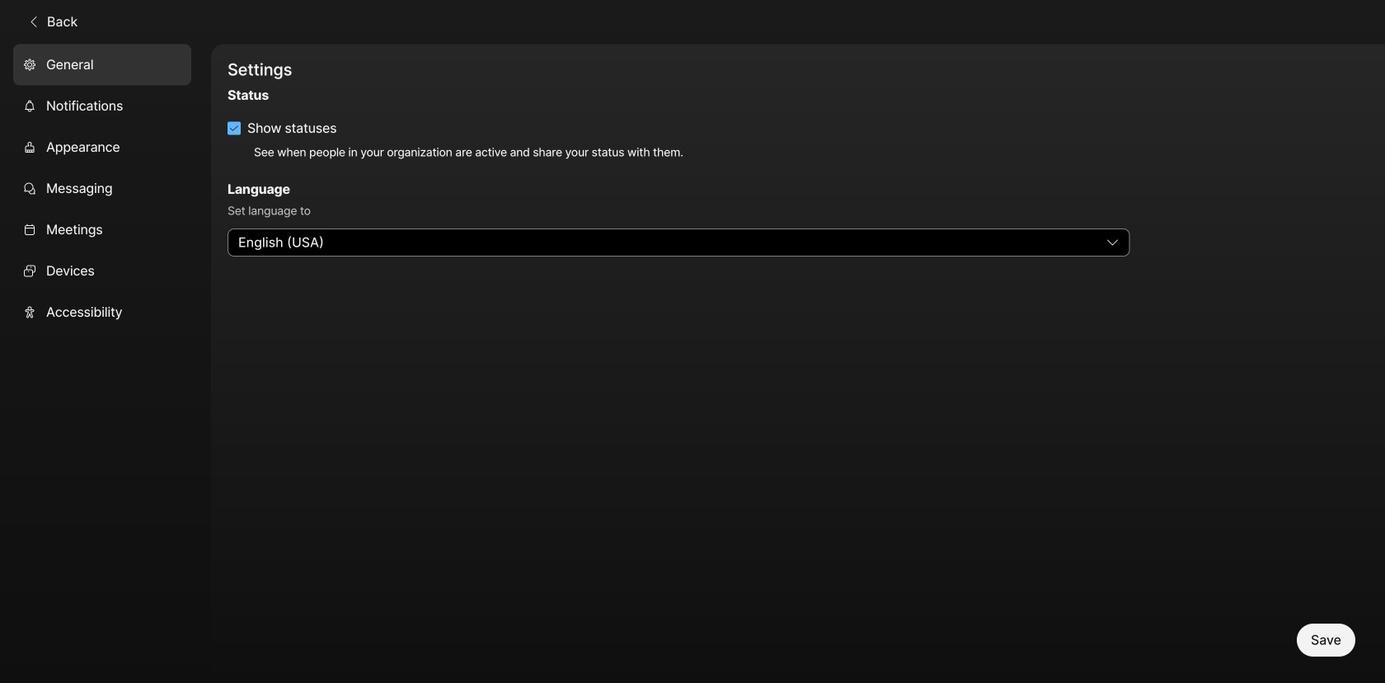 Task type: locate. For each thing, give the bounding box(es) containing it.
notifications tab
[[13, 85, 191, 127]]

general tab
[[13, 44, 191, 85]]

accessibility tab
[[13, 292, 191, 333]]

settings navigation
[[0, 44, 211, 683]]



Task type: vqa. For each thing, say whether or not it's contained in the screenshot.
Notifications tab at the top left
yes



Task type: describe. For each thing, give the bounding box(es) containing it.
meetings tab
[[13, 209, 191, 250]]

messaging tab
[[13, 168, 191, 209]]

devices tab
[[13, 250, 191, 292]]

appearance tab
[[13, 127, 191, 168]]



